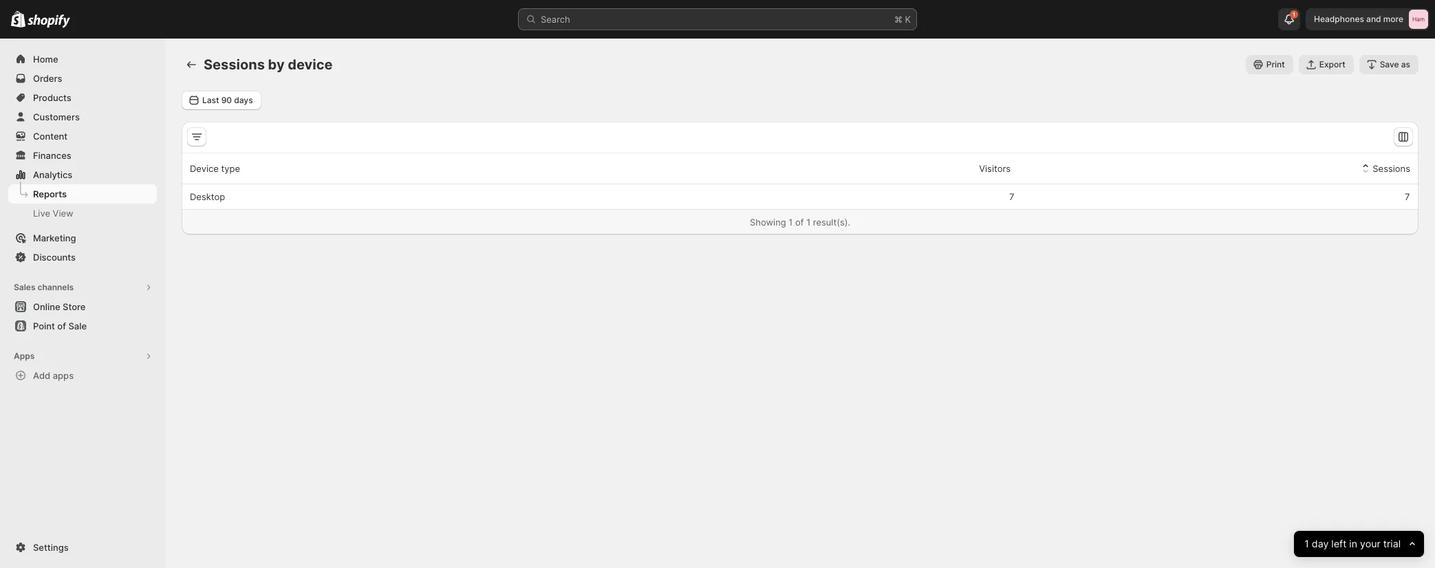 Task type: locate. For each thing, give the bounding box(es) containing it.
device type
[[190, 163, 240, 174]]

of right showing
[[796, 217, 804, 228]]

point of sale
[[33, 321, 87, 332]]

sales
[[14, 282, 35, 292]]

products link
[[8, 88, 157, 107]]

1
[[1293, 11, 1296, 18], [789, 217, 793, 228], [807, 217, 811, 228], [1305, 538, 1309, 550]]

1 vertical spatial of
[[57, 321, 66, 332]]

more
[[1384, 14, 1404, 24]]

home
[[33, 54, 58, 65]]

7 down the sessions button
[[1405, 191, 1411, 202]]

print button
[[1246, 55, 1294, 74]]

live view link
[[8, 204, 157, 223]]

1 horizontal spatial sessions
[[1373, 163, 1411, 174]]

sales channels button
[[8, 278, 157, 297]]

1 inside dropdown button
[[1293, 11, 1296, 18]]

save as
[[1380, 59, 1411, 70]]

1 left 'day'
[[1305, 538, 1309, 550]]

sessions for sessions
[[1373, 163, 1411, 174]]

online store button
[[0, 297, 165, 317]]

point of sale link
[[8, 317, 157, 336]]

save
[[1380, 59, 1399, 70]]

content link
[[8, 127, 157, 146]]

headphones and more
[[1314, 14, 1404, 24]]

export
[[1320, 59, 1346, 70]]

in
[[1350, 538, 1358, 550]]

analytics
[[33, 169, 72, 180]]

7
[[1009, 191, 1015, 202], [1405, 191, 1411, 202]]

sessions by device
[[204, 56, 333, 73]]

0 horizontal spatial of
[[57, 321, 66, 332]]

headphones
[[1314, 14, 1365, 24]]

day
[[1312, 538, 1329, 550]]

device
[[288, 56, 333, 73]]

finances
[[33, 150, 71, 161]]

add
[[33, 370, 50, 381]]

discounts link
[[8, 248, 157, 267]]

of
[[796, 217, 804, 228], [57, 321, 66, 332]]

7 down visitors
[[1009, 191, 1015, 202]]

1 left headphones
[[1293, 11, 1296, 18]]

1 horizontal spatial of
[[796, 217, 804, 228]]

of left sale
[[57, 321, 66, 332]]

sessions for sessions by device
[[204, 56, 265, 73]]

sales channels
[[14, 282, 74, 292]]

0 horizontal spatial sessions
[[204, 56, 265, 73]]

online
[[33, 301, 60, 312]]

⌘ k
[[895, 14, 911, 25]]

left
[[1332, 538, 1347, 550]]

sessions button
[[1357, 156, 1413, 182]]

1 horizontal spatial 7
[[1405, 191, 1411, 202]]

search
[[541, 14, 570, 25]]

0 vertical spatial of
[[796, 217, 804, 228]]

device type button
[[188, 156, 256, 182]]

0 vertical spatial sessions
[[204, 56, 265, 73]]

and
[[1367, 14, 1382, 24]]

view
[[53, 208, 73, 219]]

0 horizontal spatial 7
[[1009, 191, 1015, 202]]

add apps button
[[8, 366, 157, 385]]

2 7 from the left
[[1405, 191, 1411, 202]]

orders
[[33, 73, 62, 84]]

customers
[[33, 111, 80, 122]]

visitors button
[[964, 156, 1013, 182]]

marketing link
[[8, 228, 157, 248]]

1 right showing
[[789, 217, 793, 228]]

1 inside dropdown button
[[1305, 538, 1309, 550]]

result(s).
[[813, 217, 851, 228]]

1 vertical spatial sessions
[[1373, 163, 1411, 174]]

days
[[234, 95, 253, 105]]

of inside 'button'
[[57, 321, 66, 332]]

sessions
[[204, 56, 265, 73], [1373, 163, 1411, 174]]

products
[[33, 92, 71, 103]]

sessions inside button
[[1373, 163, 1411, 174]]

point of sale button
[[0, 317, 165, 336]]

point
[[33, 321, 55, 332]]

device
[[190, 163, 219, 174]]

k
[[905, 14, 911, 25]]

1 7 from the left
[[1009, 191, 1015, 202]]

reports link
[[8, 184, 157, 204]]



Task type: vqa. For each thing, say whether or not it's contained in the screenshot.
dialog
no



Task type: describe. For each thing, give the bounding box(es) containing it.
marketing
[[33, 233, 76, 244]]

type
[[221, 163, 240, 174]]

online store
[[33, 301, 86, 312]]

analytics link
[[8, 165, 157, 184]]

customers link
[[8, 107, 157, 127]]

apps
[[53, 370, 74, 381]]

as
[[1402, 59, 1411, 70]]

1 left result(s).
[[807, 217, 811, 228]]

settings
[[33, 542, 69, 553]]

store
[[63, 301, 86, 312]]

shopify image
[[28, 14, 70, 28]]

finances link
[[8, 146, 157, 165]]

online store link
[[8, 297, 157, 317]]

1 day left in your trial
[[1305, 538, 1401, 550]]

apps button
[[8, 347, 157, 366]]

⌘
[[895, 14, 903, 25]]

export button
[[1299, 55, 1354, 74]]

channels
[[37, 282, 74, 292]]

reports
[[33, 189, 67, 200]]

1 button
[[1279, 8, 1301, 30]]

settings link
[[8, 538, 157, 557]]

showing
[[750, 217, 786, 228]]

apps
[[14, 351, 35, 361]]

90
[[221, 95, 232, 105]]

your
[[1360, 538, 1381, 550]]

home link
[[8, 50, 157, 69]]

desktop
[[190, 191, 225, 202]]

visitors
[[979, 163, 1011, 174]]

discounts
[[33, 252, 76, 263]]

last 90 days
[[202, 95, 253, 105]]

last
[[202, 95, 219, 105]]

by
[[268, 56, 285, 73]]

shopify image
[[11, 11, 26, 28]]

print
[[1267, 59, 1285, 70]]

orders link
[[8, 69, 157, 88]]

sale
[[68, 321, 87, 332]]

1 day left in your trial button
[[1294, 531, 1424, 557]]

live
[[33, 208, 50, 219]]

add apps
[[33, 370, 74, 381]]

live view
[[33, 208, 73, 219]]

headphones and more image
[[1409, 10, 1429, 29]]

last 90 days button
[[182, 91, 261, 110]]

showing 1 of 1 result(s).
[[750, 217, 851, 228]]

save as button
[[1360, 55, 1419, 74]]

content
[[33, 131, 68, 142]]

trial
[[1384, 538, 1401, 550]]



